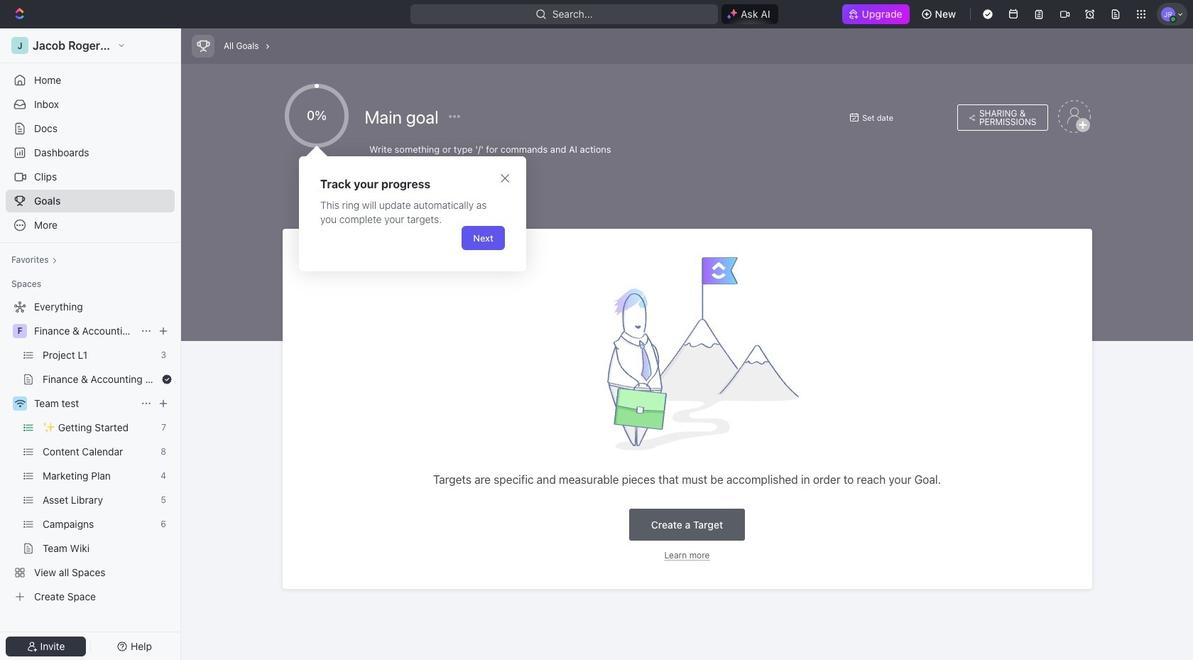 Task type: vqa. For each thing, say whether or not it's contained in the screenshot.
the 'Finance & Accounting Team, ,' element
yes



Task type: describe. For each thing, give the bounding box(es) containing it.
finance & accounting team, , element
[[13, 324, 27, 338]]

jacob rogers's workspace, , element
[[11, 37, 28, 54]]

sidebar navigation
[[0, 28, 184, 660]]



Task type: locate. For each thing, give the bounding box(es) containing it.
tree
[[6, 296, 175, 608]]

tree inside sidebar navigation
[[6, 296, 175, 608]]

dialog
[[299, 156, 527, 272]]

wifi image
[[15, 399, 25, 408]]



